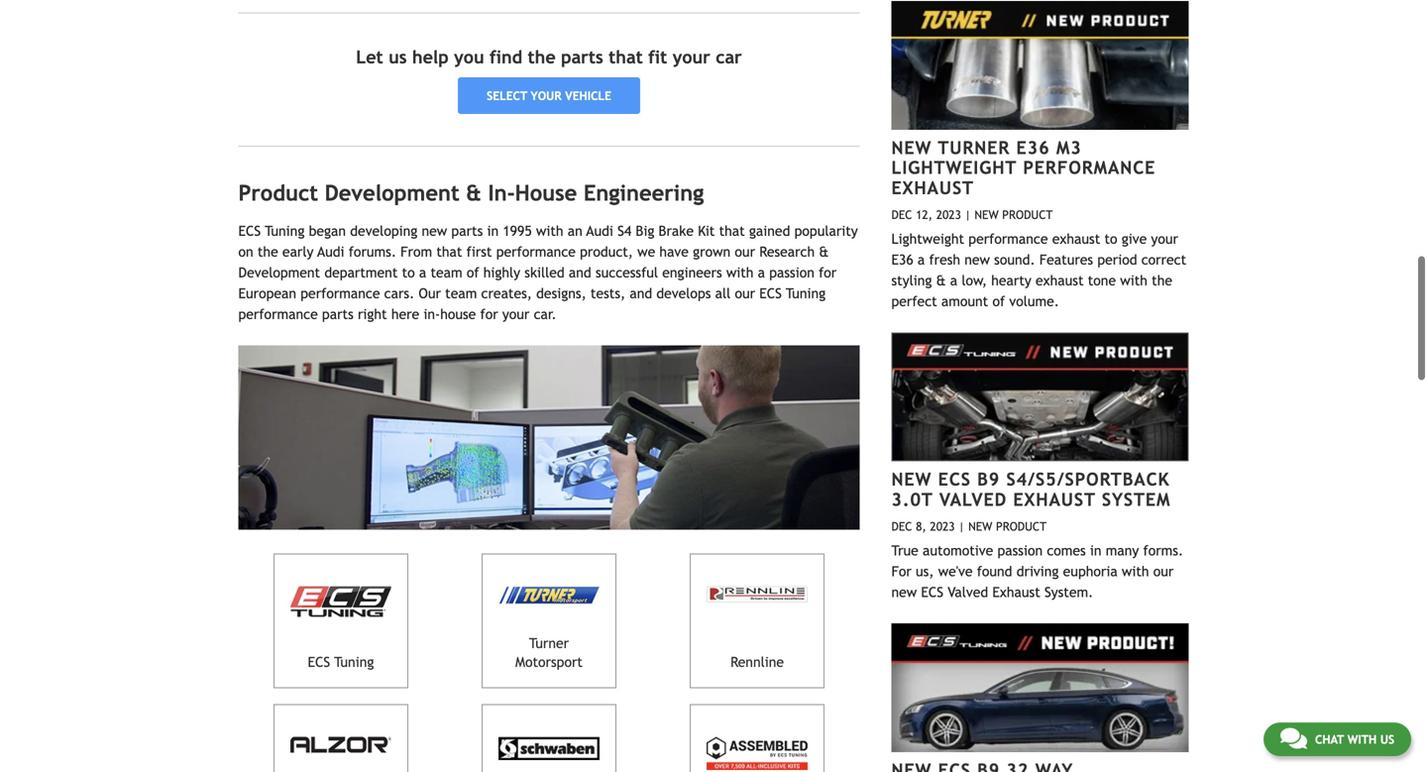 Task type: vqa. For each thing, say whether or not it's contained in the screenshot.
to to the left
yes



Task type: locate. For each thing, give the bounding box(es) containing it.
your down let us help you find the parts that fit your     car
[[531, 89, 562, 102]]

euphoria
[[1064, 564, 1118, 580]]

ecs down research
[[760, 286, 782, 301]]

0 horizontal spatial turner
[[529, 636, 569, 651]]

hearty
[[992, 273, 1032, 289]]

passion down research
[[770, 265, 815, 281]]

1 horizontal spatial development
[[325, 180, 460, 206]]

in left 1995
[[487, 223, 499, 239]]

the right on
[[258, 244, 278, 260]]

dec inside dec 12, 2023 | new product lightweight performance exhaust to give your e36 a fresh new sound. features period correct styling & a low, hearty exhaust tone with the perfect amount of volume.
[[892, 208, 913, 222]]

lightweight up 12,
[[892, 157, 1018, 178]]

2023 inside dec 12, 2023 | new product lightweight performance exhaust to give your e36 a fresh new sound. features period correct styling & a low, hearty exhaust tone with the perfect amount of volume.
[[937, 208, 962, 222]]

1 vertical spatial lightweight
[[892, 231, 965, 247]]

1 vertical spatial the
[[258, 244, 278, 260]]

0 horizontal spatial the
[[258, 244, 278, 260]]

parts left right
[[322, 306, 354, 322]]

2 horizontal spatial parts
[[561, 47, 604, 67]]

new up 12,
[[892, 137, 932, 158]]

new up automotive
[[969, 520, 993, 534]]

1 vertical spatial in
[[1091, 543, 1102, 559]]

the
[[528, 47, 556, 67], [258, 244, 278, 260], [1152, 273, 1173, 289]]

1 horizontal spatial tuning
[[334, 654, 374, 670]]

tuning for ecs tuning
[[334, 654, 374, 670]]

valved down we've
[[948, 585, 989, 600]]

successful
[[596, 265, 658, 281]]

| right 12,
[[965, 208, 972, 222]]

1 vertical spatial |
[[959, 520, 965, 534]]

found
[[977, 564, 1013, 580]]

| up automotive
[[959, 520, 965, 534]]

dec for new turner e36 m3 lightweight performance exhaust
[[892, 208, 913, 222]]

turner
[[939, 137, 1011, 158], [529, 636, 569, 651]]

0 vertical spatial of
[[467, 265, 479, 281]]

2 vertical spatial product
[[997, 520, 1047, 534]]

find
[[490, 47, 523, 67]]

2023 right 12,
[[937, 208, 962, 222]]

2023 right 8,
[[931, 520, 955, 534]]

performance down department
[[301, 286, 380, 301]]

passion inside dec 8, 2023 | new product true automotive passion comes in many forms. for us, we've found driving euphoria with our new ecs valved exhaust system.
[[998, 543, 1043, 559]]

e36 left m3
[[1017, 137, 1051, 158]]

your up correct
[[1152, 231, 1179, 247]]

0 horizontal spatial passion
[[770, 265, 815, 281]]

0 vertical spatial lightweight
[[892, 157, 1018, 178]]

for
[[892, 564, 912, 580]]

new turner e36 m3 lightweight performance exhaust link
[[892, 137, 1156, 198]]

0 vertical spatial passion
[[770, 265, 815, 281]]

1 horizontal spatial passion
[[998, 543, 1043, 559]]

1 horizontal spatial of
[[993, 294, 1006, 309]]

1 vertical spatial exhaust
[[1014, 489, 1096, 510]]

new inside dec 8, 2023 | new product true automotive passion comes in many forms. for us, we've found driving euphoria with our new ecs valved exhaust system.
[[969, 520, 993, 534]]

0 horizontal spatial tuning
[[265, 223, 305, 239]]

car.
[[534, 306, 557, 322]]

1 horizontal spatial new
[[892, 585, 917, 600]]

to inside ecs tuning began developing new parts in 1995 with an audi s4 big brake kit that gained popularity on the early audi forums. from that first performance product, we have grown our research & development department to a team of highly skilled and successful engineers with a passion for european performance cars. our team creates, designs, tests, and develops all our ecs tuning performance parts right here in-house for your car.
[[402, 265, 415, 281]]

for down creates,
[[480, 306, 498, 322]]

develops
[[657, 286, 711, 301]]

| for 3.0t
[[959, 520, 965, 534]]

2 vertical spatial exhaust
[[993, 585, 1041, 600]]

0 vertical spatial parts
[[561, 47, 604, 67]]

new ecs b9 s4/s5/sportback 3.0t valved exhaust system
[[892, 469, 1171, 510]]

new
[[892, 469, 932, 490]]

of down first
[[467, 265, 479, 281]]

new
[[892, 137, 932, 158], [975, 208, 999, 222], [969, 520, 993, 534]]

exhaust
[[1053, 231, 1101, 247], [1036, 273, 1084, 289]]

1 vertical spatial product
[[1003, 208, 1053, 222]]

2 vertical spatial new
[[969, 520, 993, 534]]

performance inside dec 12, 2023 | new product lightweight performance exhaust to give your e36 a fresh new sound. features period correct styling & a low, hearty exhaust tone with the perfect amount of volume.
[[969, 231, 1049, 247]]

1 vertical spatial e36
[[892, 252, 914, 268]]

exhaust inside dec 8, 2023 | new product true automotive passion comes in many forms. for us, we've found driving euphoria with our new ecs valved exhaust system.
[[993, 585, 1041, 600]]

& inside ecs tuning began developing new parts in 1995 with an audi s4 big brake kit that gained popularity on the early audi forums. from that first performance product, we have grown our research & development department to a team of highly skilled and successful engineers with a passion for european performance cars. our team creates, designs, tests, and develops all our ecs tuning performance parts right here in-house for your car.
[[819, 244, 829, 260]]

dec inside dec 8, 2023 | new product true automotive passion comes in many forms. for us, we've found driving euphoria with our new ecs valved exhaust system.
[[892, 520, 913, 534]]

0 horizontal spatial &
[[466, 180, 482, 206]]

development up developing
[[325, 180, 460, 206]]

1 vertical spatial turner
[[529, 636, 569, 651]]

2 vertical spatial new
[[892, 585, 917, 600]]

new ecs b9 s4/s5/sportback 3.0t valved exhaust system link
[[892, 469, 1171, 510]]

period
[[1098, 252, 1138, 268]]

1 vertical spatial that
[[719, 223, 745, 239]]

our right all
[[735, 286, 756, 301]]

performance up sound.
[[969, 231, 1049, 247]]

team up house
[[445, 286, 477, 301]]

passion up 'driving'
[[998, 543, 1043, 559]]

the inside dec 12, 2023 | new product lightweight performance exhaust to give your e36 a fresh new sound. features period correct styling & a low, hearty exhaust tone with the perfect amount of volume.
[[1152, 273, 1173, 289]]

to up the period
[[1105, 231, 1118, 247]]

parts up first
[[452, 223, 483, 239]]

2 horizontal spatial the
[[1152, 273, 1173, 289]]

passion
[[770, 265, 815, 281], [998, 543, 1043, 559]]

0 vertical spatial exhaust
[[892, 177, 975, 198]]

turner motorsport
[[516, 636, 583, 670]]

cars.
[[384, 286, 415, 301]]

chat with us
[[1316, 733, 1395, 747]]

1 vertical spatial 2023
[[931, 520, 955, 534]]

0 horizontal spatial and
[[569, 265, 592, 281]]

product down new ecs b9 s4/s5/sportback 3.0t valved exhaust system link
[[997, 520, 1047, 534]]

parts up vehicle on the left
[[561, 47, 604, 67]]

development
[[325, 180, 460, 206], [238, 265, 320, 281]]

0 vertical spatial new
[[422, 223, 447, 239]]

0 vertical spatial to
[[1105, 231, 1118, 247]]

that left first
[[437, 244, 463, 260]]

lightweight
[[892, 157, 1018, 178], [892, 231, 965, 247]]

of inside dec 12, 2023 | new product lightweight performance exhaust to give your e36 a fresh new sound. features period correct styling & a low, hearty exhaust tone with the perfect amount of volume.
[[993, 294, 1006, 309]]

tests,
[[591, 286, 626, 301]]

product,
[[580, 244, 634, 260]]

new
[[422, 223, 447, 239], [965, 252, 991, 268], [892, 585, 917, 600]]

1 horizontal spatial e36
[[1017, 137, 1051, 158]]

0 vertical spatial 2023
[[937, 208, 962, 222]]

2 dec from the top
[[892, 520, 913, 534]]

1 vertical spatial development
[[238, 265, 320, 281]]

team up 'our' at the left
[[431, 265, 463, 281]]

and
[[569, 265, 592, 281], [630, 286, 653, 301]]

our
[[735, 244, 756, 260], [735, 286, 756, 301], [1154, 564, 1174, 580]]

lightweight down 12,
[[892, 231, 965, 247]]

1 dec from the top
[[892, 208, 913, 222]]

exhaust
[[892, 177, 975, 198], [1014, 489, 1096, 510], [993, 585, 1041, 600]]

product inside dec 12, 2023 | new product lightweight performance exhaust to give your e36 a fresh new sound. features period correct styling & a low, hearty exhaust tone with the perfect amount of volume.
[[1003, 208, 1053, 222]]

& inside dec 12, 2023 | new product lightweight performance exhaust to give your e36 a fresh new sound. features period correct styling & a low, hearty exhaust tone with the perfect amount of volume.
[[937, 273, 947, 289]]

system.
[[1045, 585, 1094, 600]]

product up sound.
[[1003, 208, 1053, 222]]

e36 up styling
[[892, 252, 914, 268]]

that right kit
[[719, 223, 745, 239]]

0 vertical spatial new
[[892, 137, 932, 158]]

here
[[392, 306, 420, 322]]

for down popularity
[[819, 265, 837, 281]]

0 vertical spatial dec
[[892, 208, 913, 222]]

turner inside 'new turner e36 m3 lightweight performance exhaust'
[[939, 137, 1011, 158]]

brake
[[659, 223, 694, 239]]

0 horizontal spatial development
[[238, 265, 320, 281]]

dec left 12,
[[892, 208, 913, 222]]

1 horizontal spatial in
[[1091, 543, 1102, 559]]

valved inside dec 8, 2023 | new product true automotive passion comes in many forms. for us, we've found driving euphoria with our new ecs valved exhaust system.
[[948, 585, 989, 600]]

our down gained
[[735, 244, 756, 260]]

tuning down research
[[786, 286, 826, 301]]

for
[[819, 265, 837, 281], [480, 306, 498, 322]]

tuning for ecs tuning began developing new parts in 1995 with an audi s4 big brake kit that gained popularity on the early audi forums. from that first performance product, we have grown our research & development department to a team of highly skilled and successful engineers with a passion for european performance cars. our team creates, designs, tests, and develops all our ecs tuning performance parts right here in-house for your car.
[[265, 223, 305, 239]]

0 horizontal spatial to
[[402, 265, 415, 281]]

tuning up early
[[265, 223, 305, 239]]

to inside dec 12, 2023 | new product lightweight performance exhaust to give your e36 a fresh new sound. features period correct styling & a low, hearty exhaust tone with the perfect amount of volume.
[[1105, 231, 1118, 247]]

1 horizontal spatial parts
[[452, 223, 483, 239]]

new up low,
[[965, 252, 991, 268]]

|
[[965, 208, 972, 222], [959, 520, 965, 534]]

a down from
[[419, 265, 427, 281]]

performance up skilled
[[497, 244, 576, 260]]

right
[[358, 306, 387, 322]]

1 vertical spatial tuning
[[786, 286, 826, 301]]

new turner e36 m3 lightweight performance exhaust image
[[892, 1, 1189, 130]]

1 horizontal spatial to
[[1105, 231, 1118, 247]]

engineering
[[584, 180, 704, 206]]

1 horizontal spatial &
[[819, 244, 829, 260]]

exhaust inside 'new turner e36 m3 lightweight performance exhaust'
[[892, 177, 975, 198]]

the down correct
[[1152, 273, 1173, 289]]

0 horizontal spatial parts
[[322, 306, 354, 322]]

our down forms.
[[1154, 564, 1174, 580]]

1 vertical spatial new
[[965, 252, 991, 268]]

select
[[487, 89, 528, 102]]

exhaust inside new ecs b9 s4/s5/sportback 3.0t valved exhaust system
[[1014, 489, 1096, 510]]

the right find
[[528, 47, 556, 67]]

tuning up shop our catalog of alzor parts image
[[334, 654, 374, 670]]

valved
[[940, 489, 1008, 510], [948, 585, 989, 600]]

exhaust for ecs
[[1014, 489, 1096, 510]]

valved up automotive
[[940, 489, 1008, 510]]

forums.
[[349, 244, 397, 260]]

product
[[238, 180, 318, 206], [1003, 208, 1053, 222], [997, 520, 1047, 534]]

ecs
[[238, 223, 261, 239], [760, 286, 782, 301], [939, 469, 972, 490], [922, 585, 944, 600], [308, 654, 330, 670]]

new ecs b9 s4/s5/sportback 3.0t valved exhaust system image
[[892, 333, 1189, 462]]

1 horizontal spatial audi
[[587, 223, 614, 239]]

1 vertical spatial dec
[[892, 520, 913, 534]]

turner up the "motorsport"
[[529, 636, 569, 651]]

new inside dec 8, 2023 | new product true automotive passion comes in many forms. for us, we've found driving euphoria with our new ecs valved exhaust system.
[[892, 585, 917, 600]]

new down for
[[892, 585, 917, 600]]

0 vertical spatial valved
[[940, 489, 1008, 510]]

that
[[609, 47, 643, 67], [719, 223, 745, 239], [437, 244, 463, 260]]

vehicle
[[565, 89, 612, 102]]

2 horizontal spatial &
[[937, 273, 947, 289]]

0 vertical spatial tuning
[[265, 223, 305, 239]]

in
[[487, 223, 499, 239], [1091, 543, 1102, 559]]

parts
[[561, 47, 604, 67], [452, 223, 483, 239], [322, 306, 354, 322]]

exhaust up the features
[[1053, 231, 1101, 247]]

0 vertical spatial in
[[487, 223, 499, 239]]

comments image
[[1281, 727, 1308, 751]]

1 vertical spatial and
[[630, 286, 653, 301]]

2 horizontal spatial new
[[965, 252, 991, 268]]

and up designs,
[[569, 265, 592, 281]]

highly
[[484, 265, 521, 281]]

0 vertical spatial product
[[238, 180, 318, 206]]

have
[[660, 244, 689, 260]]

2023
[[937, 208, 962, 222], [931, 520, 955, 534]]

automotive
[[923, 543, 994, 559]]

0 vertical spatial turner
[[939, 137, 1011, 158]]

1 horizontal spatial for
[[819, 265, 837, 281]]

with left "an"
[[536, 223, 564, 239]]

ecs up shop our catalog of alzor parts image
[[308, 654, 330, 670]]

0 horizontal spatial for
[[480, 306, 498, 322]]

2023 inside dec 8, 2023 | new product true automotive passion comes in many forms. for us, we've found driving euphoria with our new ecs valved exhaust system.
[[931, 520, 955, 534]]

1 vertical spatial valved
[[948, 585, 989, 600]]

& left 'in-'
[[466, 180, 482, 206]]

1 vertical spatial &
[[819, 244, 829, 260]]

dec left 8,
[[892, 520, 913, 534]]

1 vertical spatial exhaust
[[1036, 273, 1084, 289]]

0 vertical spatial |
[[965, 208, 972, 222]]

| inside dec 12, 2023 | new product lightweight performance exhaust to give your e36 a fresh new sound. features period correct styling & a low, hearty exhaust tone with the perfect amount of volume.
[[965, 208, 972, 222]]

us,
[[916, 564, 935, 580]]

0 vertical spatial &
[[466, 180, 482, 206]]

exhaust up 12,
[[892, 177, 975, 198]]

turner left m3
[[939, 137, 1011, 158]]

give
[[1122, 231, 1148, 247]]

0 vertical spatial the
[[528, 47, 556, 67]]

exhaust down the features
[[1036, 273, 1084, 289]]

2 vertical spatial that
[[437, 244, 463, 260]]

ecs left 'b9' at the bottom of the page
[[939, 469, 972, 490]]

1 vertical spatial parts
[[452, 223, 483, 239]]

ecs inside dec 8, 2023 | new product true automotive passion comes in many forms. for us, we've found driving euphoria with our new ecs valved exhaust system.
[[922, 585, 944, 600]]

with
[[536, 223, 564, 239], [727, 265, 754, 281], [1121, 273, 1148, 289], [1122, 564, 1150, 580], [1348, 733, 1377, 747]]

0 vertical spatial e36
[[1017, 137, 1051, 158]]

to
[[1105, 231, 1118, 247], [402, 265, 415, 281]]

exhaust up "comes"
[[1014, 489, 1096, 510]]

2 vertical spatial &
[[937, 273, 947, 289]]

1 vertical spatial our
[[735, 286, 756, 301]]

car
[[716, 47, 742, 67]]

new up sound.
[[975, 208, 999, 222]]

dec
[[892, 208, 913, 222], [892, 520, 913, 534]]

0 horizontal spatial new
[[422, 223, 447, 239]]

0 horizontal spatial in
[[487, 223, 499, 239]]

skilled
[[525, 265, 565, 281]]

exhaust down 'driving'
[[993, 585, 1041, 600]]

turner motorsport link
[[482, 554, 617, 689]]

0 vertical spatial our
[[735, 244, 756, 260]]

new up from
[[422, 223, 447, 239]]

in up 'euphoria'
[[1091, 543, 1102, 559]]

began
[[309, 223, 346, 239]]

0 vertical spatial audi
[[587, 223, 614, 239]]

0 vertical spatial for
[[819, 265, 837, 281]]

passion inside ecs tuning began developing new parts in 1995 with an audi s4 big brake kit that gained popularity on the early audi forums. from that first performance product, we have grown our research & development department to a team of highly skilled and successful engineers with a passion for european performance cars. our team creates, designs, tests, and develops all our ecs tuning performance parts right here in-house for your car.
[[770, 265, 815, 281]]

your
[[673, 47, 711, 67], [531, 89, 562, 102], [1152, 231, 1179, 247], [503, 306, 530, 322]]

1 lightweight from the top
[[892, 157, 1018, 178]]

2 vertical spatial the
[[1152, 273, 1173, 289]]

fit
[[649, 47, 668, 67]]

audi
[[587, 223, 614, 239], [318, 244, 345, 260]]

a left low,
[[951, 273, 958, 289]]

audi up product,
[[587, 223, 614, 239]]

the inside ecs tuning began developing new parts in 1995 with an audi s4 big brake kit that gained popularity on the early audi forums. from that first performance product, we have grown our research & development department to a team of highly skilled and successful engineers with a passion for european performance cars. our team creates, designs, tests, and develops all our ecs tuning performance parts right here in-house for your car.
[[258, 244, 278, 260]]

0 horizontal spatial e36
[[892, 252, 914, 268]]

product for new
[[1003, 208, 1053, 222]]

2 vertical spatial tuning
[[334, 654, 374, 670]]

development up european
[[238, 265, 320, 281]]

1 horizontal spatial the
[[528, 47, 556, 67]]

0 vertical spatial that
[[609, 47, 643, 67]]

0 horizontal spatial of
[[467, 265, 479, 281]]

to down from
[[402, 265, 415, 281]]

your down creates,
[[503, 306, 530, 322]]

2 lightweight from the top
[[892, 231, 965, 247]]

product up early
[[238, 180, 318, 206]]

1 vertical spatial of
[[993, 294, 1006, 309]]

1 vertical spatial new
[[975, 208, 999, 222]]

ecs down us,
[[922, 585, 944, 600]]

1 horizontal spatial turner
[[939, 137, 1011, 158]]

| inside dec 8, 2023 | new product true automotive passion comes in many forms. for us, we've found driving euphoria with our new ecs valved exhaust system.
[[959, 520, 965, 534]]

and down successful
[[630, 286, 653, 301]]

0 vertical spatial development
[[325, 180, 460, 206]]

e36
[[1017, 137, 1051, 158], [892, 252, 914, 268]]

perfect
[[892, 294, 938, 309]]

ecs up on
[[238, 223, 261, 239]]

new inside dec 12, 2023 | new product lightweight performance exhaust to give your e36 a fresh new sound. features period correct styling & a low, hearty exhaust tone with the perfect amount of volume.
[[975, 208, 999, 222]]

tuning
[[265, 223, 305, 239], [786, 286, 826, 301], [334, 654, 374, 670]]

department
[[325, 265, 398, 281]]

with down the period
[[1121, 273, 1148, 289]]

grown
[[693, 244, 731, 260]]

driving
[[1017, 564, 1060, 580]]

let us help you find the parts that fit your     car
[[356, 47, 742, 67]]

product inside dec 8, 2023 | new product true automotive passion comes in many forms. for us, we've found driving euphoria with our new ecs valved exhaust system.
[[997, 520, 1047, 534]]

2 vertical spatial our
[[1154, 564, 1174, 580]]

with down many
[[1122, 564, 1150, 580]]

in inside ecs tuning began developing new parts in 1995 with an audi s4 big brake kit that gained popularity on the early audi forums. from that first performance product, we have grown our research & development department to a team of highly skilled and successful engineers with a passion for european performance cars. our team creates, designs, tests, and develops all our ecs tuning performance parts right here in-house for your car.
[[487, 223, 499, 239]]

1 vertical spatial to
[[402, 265, 415, 281]]

of down 'hearty'
[[993, 294, 1006, 309]]

audi down began
[[318, 244, 345, 260]]

0 horizontal spatial audi
[[318, 244, 345, 260]]

shop our catalog of assembled by ecs parts image
[[707, 737, 808, 771]]

our inside dec 8, 2023 | new product true automotive passion comes in many forms. for us, we've found driving euphoria with our new ecs valved exhaust system.
[[1154, 564, 1174, 580]]

2023 for turner
[[937, 208, 962, 222]]

that left fit in the left top of the page
[[609, 47, 643, 67]]

performance down european
[[238, 306, 318, 322]]

& down the fresh
[[937, 273, 947, 289]]

2 vertical spatial parts
[[322, 306, 354, 322]]

& down popularity
[[819, 244, 829, 260]]



Task type: describe. For each thing, give the bounding box(es) containing it.
true
[[892, 543, 919, 559]]

0 vertical spatial team
[[431, 265, 463, 281]]

ecs tuning engineer comparing a part to a digital prototype image
[[238, 346, 860, 530]]

rennline
[[731, 654, 784, 670]]

new inside 'new turner e36 m3 lightweight performance exhaust'
[[892, 137, 932, 158]]

new for turner
[[975, 208, 999, 222]]

sound.
[[995, 252, 1036, 268]]

with inside dec 12, 2023 | new product lightweight performance exhaust to give your e36 a fresh new sound. features period correct styling & a low, hearty exhaust tone with the perfect amount of volume.
[[1121, 273, 1148, 289]]

2023 for ecs
[[931, 520, 955, 534]]

with up all
[[727, 265, 754, 281]]

ecs tuning
[[308, 654, 374, 670]]

popularity
[[795, 223, 858, 239]]

dec for new ecs b9 s4/s5/sportback 3.0t valved exhaust system
[[892, 520, 913, 534]]

development inside ecs tuning began developing new parts in 1995 with an audi s4 big brake kit that gained popularity on the early audi forums. from that first performance product, we have grown our research & development department to a team of highly skilled and successful engineers with a passion for european performance cars. our team creates, designs, tests, and develops all our ecs tuning performance parts right here in-house for your car.
[[238, 265, 320, 281]]

all
[[716, 286, 731, 301]]

1 vertical spatial team
[[445, 286, 477, 301]]

chat with us link
[[1264, 723, 1412, 757]]

b9
[[978, 469, 1001, 490]]

s4
[[618, 223, 632, 239]]

select your vehicle button
[[458, 77, 640, 114]]

ecs inside new ecs b9 s4/s5/sportback 3.0t valved exhaust system
[[939, 469, 972, 490]]

a down research
[[758, 265, 766, 281]]

kit
[[698, 223, 715, 239]]

ecs tuning link
[[274, 554, 409, 689]]

shop our catalog of alzor parts image
[[290, 737, 392, 753]]

e36 inside 'new turner e36 m3 lightweight performance exhaust'
[[1017, 137, 1051, 158]]

features
[[1040, 252, 1094, 268]]

help
[[412, 47, 449, 67]]

1 horizontal spatial that
[[609, 47, 643, 67]]

from
[[401, 244, 432, 260]]

1 horizontal spatial and
[[630, 286, 653, 301]]

correct
[[1142, 252, 1187, 268]]

us
[[389, 47, 407, 67]]

you
[[454, 47, 484, 67]]

let
[[356, 47, 383, 67]]

2 horizontal spatial tuning
[[786, 286, 826, 301]]

house
[[440, 306, 476, 322]]

us
[[1381, 733, 1395, 747]]

comes
[[1047, 543, 1087, 559]]

valved inside new ecs b9 s4/s5/sportback 3.0t valved exhaust system
[[940, 489, 1008, 510]]

creates,
[[481, 286, 532, 301]]

our
[[419, 286, 441, 301]]

forms.
[[1144, 543, 1184, 559]]

e36 inside dec 12, 2023 | new product lightweight performance exhaust to give your e36 a fresh new sound. features period correct styling & a low, hearty exhaust tone with the perfect amount of volume.
[[892, 252, 914, 268]]

research
[[760, 244, 815, 260]]

with left us
[[1348, 733, 1377, 747]]

s4/s5/sportback
[[1007, 469, 1171, 490]]

lightweight inside dec 12, 2023 | new product lightweight performance exhaust to give your e36 a fresh new sound. features period correct styling & a low, hearty exhaust tone with the perfect amount of volume.
[[892, 231, 965, 247]]

1 vertical spatial audi
[[318, 244, 345, 260]]

performance
[[1024, 157, 1156, 178]]

your inside dec 12, 2023 | new product lightweight performance exhaust to give your e36 a fresh new sound. features period correct styling & a low, hearty exhaust tone with the perfect amount of volume.
[[1152, 231, 1179, 247]]

m3
[[1057, 137, 1083, 158]]

in-
[[424, 306, 440, 322]]

european
[[238, 286, 297, 301]]

with inside dec 8, 2023 | new product true automotive passion comes in many forms. for us, we've found driving euphoria with our new ecs valved exhaust system.
[[1122, 564, 1150, 580]]

lightweight inside 'new turner e36 m3 lightweight performance exhaust'
[[892, 157, 1018, 178]]

0 horizontal spatial that
[[437, 244, 463, 260]]

1995
[[503, 223, 532, 239]]

we
[[638, 244, 656, 260]]

turner inside turner motorsport
[[529, 636, 569, 651]]

12,
[[916, 208, 933, 222]]

1 vertical spatial for
[[480, 306, 498, 322]]

| for lightweight
[[965, 208, 972, 222]]

low,
[[962, 273, 988, 289]]

rennline link
[[690, 554, 825, 689]]

amount
[[942, 294, 989, 309]]

shop our catalog of schwaben parts image
[[499, 737, 600, 760]]

3.0t
[[892, 489, 934, 510]]

in inside dec 8, 2023 | new product true automotive passion comes in many forms. for us, we've found driving euphoria with our new ecs valved exhaust system.
[[1091, 543, 1102, 559]]

big
[[636, 223, 655, 239]]

gained
[[750, 223, 791, 239]]

designs,
[[537, 286, 587, 301]]

first
[[467, 244, 492, 260]]

ecs tuning began developing new parts in 1995 with an audi s4 big brake kit that gained popularity on the early audi forums. from that first performance product, we have grown our research & development department to a team of highly skilled and successful engineers with a passion for european performance cars. our team creates, designs, tests, and develops all our ecs tuning performance parts right here in-house for your car.
[[238, 223, 858, 322]]

chat
[[1316, 733, 1345, 747]]

of inside ecs tuning began developing new parts in 1995 with an audi s4 big brake kit that gained popularity on the early audi forums. from that first performance product, we have grown our research & development department to a team of highly skilled and successful engineers with a passion for european performance cars. our team creates, designs, tests, and develops all our ecs tuning performance parts right here in-house for your car.
[[467, 265, 479, 281]]

an
[[568, 223, 583, 239]]

tone
[[1089, 273, 1117, 289]]

house
[[515, 180, 577, 206]]

0 vertical spatial and
[[569, 265, 592, 281]]

new ecs b9 32 way adjustable damping coilovers image
[[892, 624, 1189, 753]]

styling
[[892, 273, 933, 289]]

early
[[283, 244, 314, 260]]

dec 8, 2023 | new product true automotive passion comes in many forms. for us, we've found driving euphoria with our new ecs valved exhaust system.
[[892, 520, 1184, 600]]

select your vehicle
[[487, 89, 612, 102]]

a up styling
[[918, 252, 925, 268]]

on
[[238, 244, 254, 260]]

new turner e36 m3 lightweight performance exhaust
[[892, 137, 1156, 198]]

0 vertical spatial exhaust
[[1053, 231, 1101, 247]]

many
[[1106, 543, 1140, 559]]

2 horizontal spatial that
[[719, 223, 745, 239]]

ecs inside 'ecs tuning' link
[[308, 654, 330, 670]]

product development & in-house engineering
[[238, 180, 704, 206]]

motorsport
[[516, 654, 583, 670]]

8,
[[916, 520, 927, 534]]

system
[[1103, 489, 1171, 510]]

your inside ecs tuning began developing new parts in 1995 with an audi s4 big brake kit that gained popularity on the early audi forums. from that first performance product, we have grown our research & development department to a team of highly skilled and successful engineers with a passion for european performance cars. our team creates, designs, tests, and develops all our ecs tuning performance parts right here in-house for your car.
[[503, 306, 530, 322]]

dec 12, 2023 | new product lightweight performance exhaust to give your e36 a fresh new sound. features period correct styling & a low, hearty exhaust tone with the perfect amount of volume.
[[892, 208, 1187, 309]]

in-
[[488, 180, 515, 206]]

your right fit in the left top of the page
[[673, 47, 711, 67]]

fresh
[[930, 252, 961, 268]]

developing
[[350, 223, 418, 239]]

volume.
[[1010, 294, 1060, 309]]

new inside dec 12, 2023 | new product lightweight performance exhaust to give your e36 a fresh new sound. features period correct styling & a low, hearty exhaust tone with the perfect amount of volume.
[[965, 252, 991, 268]]

product for new
[[997, 520, 1047, 534]]

exhaust for turner
[[892, 177, 975, 198]]

new inside ecs tuning began developing new parts in 1995 with an audi s4 big brake kit that gained popularity on the early audi forums. from that first performance product, we have grown our research & development department to a team of highly skilled and successful engineers with a passion for european performance cars. our team creates, designs, tests, and develops all our ecs tuning performance parts right here in-house for your car.
[[422, 223, 447, 239]]

we've
[[939, 564, 973, 580]]

engineers
[[663, 265, 723, 281]]

your inside button
[[531, 89, 562, 102]]

new for ecs
[[969, 520, 993, 534]]



